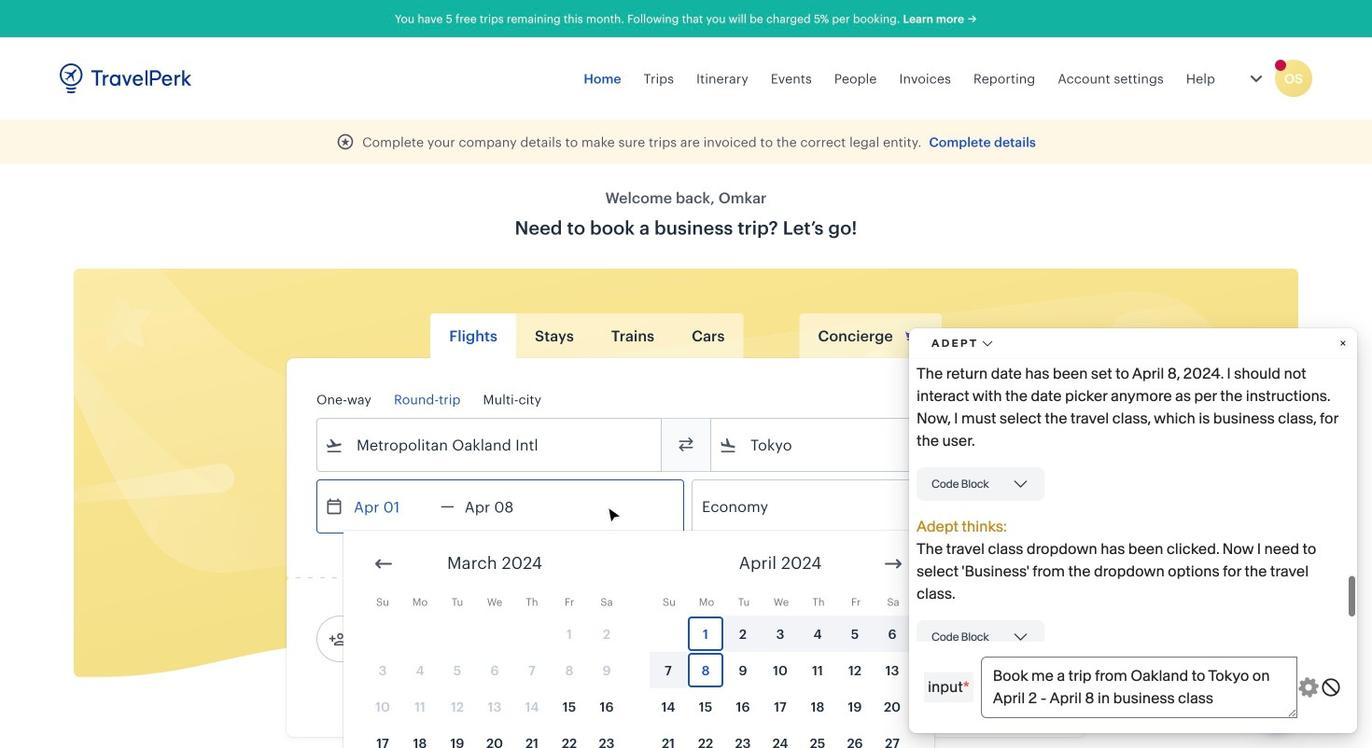 Task type: locate. For each thing, give the bounding box(es) containing it.
calendar application
[[344, 531, 1373, 749]]

Return text field
[[455, 481, 552, 533]]

From search field
[[344, 430, 637, 460]]



Task type: describe. For each thing, give the bounding box(es) containing it.
move backward to switch to the previous month. image
[[373, 553, 395, 576]]

Depart text field
[[344, 481, 441, 533]]

move forward to switch to the next month. image
[[882, 553, 905, 576]]

To search field
[[738, 430, 1031, 460]]



Task type: vqa. For each thing, say whether or not it's contained in the screenshot.
the depart text field
yes



